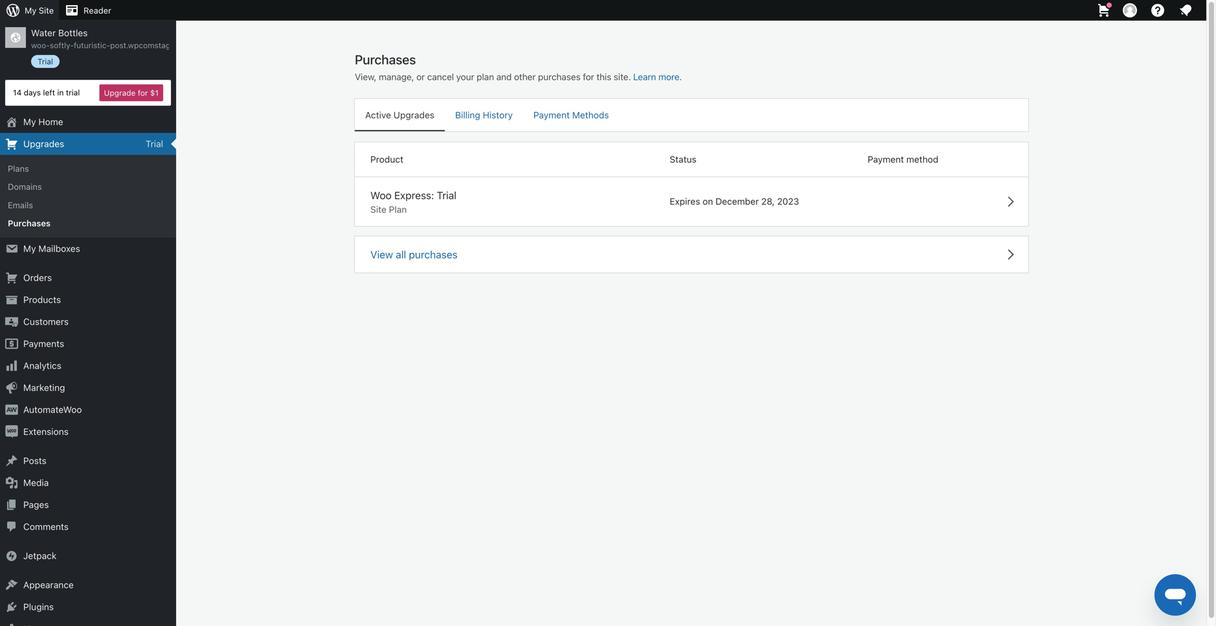 Task type: vqa. For each thing, say whether or not it's contained in the screenshot.
WordPress logo
no



Task type: locate. For each thing, give the bounding box(es) containing it.
upgrades
[[394, 110, 435, 120], [23, 139, 64, 149]]

1 horizontal spatial upgrades
[[394, 110, 435, 120]]

my for my home
[[23, 117, 36, 127]]

purchases inside purchases link
[[8, 219, 51, 228]]

site
[[39, 6, 54, 15], [370, 204, 387, 215]]

img image inside 'automatewoo' link
[[5, 404, 18, 417]]

cancel
[[427, 72, 454, 82]]

img image left extensions
[[5, 426, 18, 439]]

purchases
[[538, 72, 581, 82], [409, 249, 458, 261]]

img image for extensions
[[5, 426, 18, 439]]

site.
[[614, 72, 631, 82]]

purchases
[[355, 52, 416, 67], [8, 219, 51, 228]]

.
[[680, 72, 682, 82]]

site inside "link"
[[39, 6, 54, 15]]

customers
[[23, 317, 69, 327]]

2 img image from the top
[[5, 404, 18, 417]]

0 horizontal spatial upgrades
[[23, 139, 64, 149]]

comments link
[[0, 516, 176, 538]]

billing history
[[455, 110, 513, 120]]

automatewoo
[[23, 405, 82, 415]]

payment left method
[[868, 154, 904, 165]]

plans link
[[0, 160, 176, 178]]

0 horizontal spatial purchases
[[8, 219, 51, 228]]

marketing
[[23, 383, 65, 393]]

my mailboxes link
[[0, 238, 176, 260]]

my site link
[[0, 0, 59, 21]]

left
[[43, 88, 55, 97]]

3 img image from the top
[[5, 426, 18, 439]]

img image left "automatewoo"
[[5, 404, 18, 417]]

purchases inside purchases view, manage, or cancel your plan and other purchases for this site. learn more .
[[538, 72, 581, 82]]

1 vertical spatial purchases
[[409, 249, 458, 261]]

2 vertical spatial trial
[[437, 189, 457, 202]]

post.wpcomstaging.com
[[110, 41, 199, 50]]

products
[[23, 295, 61, 305]]

my left home
[[23, 117, 36, 127]]

purchases for purchases
[[8, 219, 51, 228]]

1 horizontal spatial purchases
[[355, 52, 416, 67]]

payments link
[[0, 333, 176, 355]]

img image inside extensions link
[[5, 426, 18, 439]]

plan
[[477, 72, 494, 82]]

my for my site
[[25, 6, 36, 15]]

trial right express:
[[437, 189, 457, 202]]

img image left payments
[[5, 338, 18, 351]]

trial down "woo-" on the left of the page
[[38, 57, 53, 66]]

purchases right all
[[409, 249, 458, 261]]

1 vertical spatial trial
[[146, 139, 163, 149]]

0 vertical spatial my
[[25, 6, 36, 15]]

0 horizontal spatial site
[[39, 6, 54, 15]]

trial
[[38, 57, 53, 66], [146, 139, 163, 149], [437, 189, 457, 202]]

my left mailboxes
[[23, 243, 36, 254]]

my inside "link"
[[25, 6, 36, 15]]

4 img image from the top
[[5, 550, 18, 563]]

learn more link
[[633, 72, 680, 82]]

plans
[[8, 164, 29, 174]]

1 vertical spatial my
[[23, 117, 36, 127]]

payment
[[534, 110, 570, 120], [868, 154, 904, 165]]

0 horizontal spatial purchases
[[409, 249, 458, 261]]

1 img image from the top
[[5, 338, 18, 351]]

view all purchases link
[[355, 237, 1029, 273]]

manage,
[[379, 72, 414, 82]]

learn more
[[633, 72, 680, 82]]

my mailboxes
[[23, 243, 80, 254]]

posts link
[[0, 450, 176, 472]]

1 vertical spatial purchases
[[8, 219, 51, 228]]

purchases inside purchases view, manage, or cancel your plan and other purchases for this site. learn more .
[[355, 52, 416, 67]]

domains
[[8, 182, 42, 192]]

payment method
[[868, 154, 939, 165]]

0 vertical spatial trial
[[38, 57, 53, 66]]

appearance link
[[0, 575, 176, 597]]

trial inside woo express: trial site plan
[[437, 189, 457, 202]]

28,
[[761, 196, 775, 207]]

1 vertical spatial site
[[370, 204, 387, 215]]

active upgrades link
[[355, 99, 445, 130]]

1 vertical spatial payment
[[868, 154, 904, 165]]

history
[[483, 110, 513, 120]]

site down the woo
[[370, 204, 387, 215]]

payment left methods
[[534, 110, 570, 120]]

analytics
[[23, 361, 61, 371]]

1 horizontal spatial site
[[370, 204, 387, 215]]

img image for automatewoo
[[5, 404, 18, 417]]

upgrades down the my home
[[23, 139, 64, 149]]

0 vertical spatial purchases
[[538, 72, 581, 82]]

orders link
[[0, 267, 176, 289]]

0 vertical spatial purchases
[[355, 52, 416, 67]]

img image
[[5, 338, 18, 351], [5, 404, 18, 417], [5, 426, 18, 439], [5, 550, 18, 563]]

billing
[[455, 110, 480, 120]]

media link
[[0, 472, 176, 494]]

0 vertical spatial site
[[39, 6, 54, 15]]

site up water
[[39, 6, 54, 15]]

media
[[23, 478, 49, 489]]

upgrade for $1 button
[[99, 85, 163, 101]]

2 vertical spatial my
[[23, 243, 36, 254]]

img image left jetpack
[[5, 550, 18, 563]]

softly-
[[50, 41, 74, 50]]

my home link
[[0, 111, 176, 133]]

menu
[[355, 99, 1029, 131]]

payment methods
[[534, 110, 609, 120]]

1 horizontal spatial payment
[[868, 154, 904, 165]]

img image inside jetpack link
[[5, 550, 18, 563]]

1 horizontal spatial purchases
[[538, 72, 581, 82]]

0 horizontal spatial payment
[[534, 110, 570, 120]]

payment inside payment methods link
[[534, 110, 570, 120]]

img image inside payments link
[[5, 338, 18, 351]]

purchases down emails
[[8, 219, 51, 228]]

0 vertical spatial payment
[[534, 110, 570, 120]]

view
[[370, 249, 393, 261]]

2 horizontal spatial trial
[[437, 189, 457, 202]]

active
[[365, 110, 391, 120]]

my up water
[[25, 6, 36, 15]]

emails link
[[0, 196, 176, 214]]

jetpack link
[[0, 546, 176, 568]]

1 vertical spatial upgrades
[[23, 139, 64, 149]]

purchases up manage,
[[355, 52, 416, 67]]

2023
[[777, 196, 799, 207]]

0 vertical spatial upgrades
[[394, 110, 435, 120]]

my for my mailboxes
[[23, 243, 36, 254]]

purchases left for
[[538, 72, 581, 82]]

trial down for $1
[[146, 139, 163, 149]]

upgrades right active
[[394, 110, 435, 120]]

express:
[[394, 189, 434, 202]]

days
[[24, 88, 41, 97]]



Task type: describe. For each thing, give the bounding box(es) containing it.
view,
[[355, 72, 377, 82]]

extensions
[[23, 427, 69, 437]]

my profile image
[[1123, 3, 1137, 17]]

or
[[416, 72, 425, 82]]

help image
[[1150, 3, 1166, 18]]

14
[[13, 88, 22, 97]]

extensions link
[[0, 421, 176, 443]]

purchases for purchases view, manage, or cancel your plan and other purchases for this site. learn more .
[[355, 52, 416, 67]]

my shopping cart image
[[1097, 3, 1112, 18]]

analytics link
[[0, 355, 176, 377]]

upgrade
[[104, 88, 136, 97]]

plugins
[[23, 602, 54, 613]]

site inside woo express: trial site plan
[[370, 204, 387, 215]]

menu containing active upgrades
[[355, 99, 1029, 131]]

in trial
[[57, 88, 80, 97]]

woo
[[370, 189, 392, 202]]

marketing link
[[0, 377, 176, 399]]

plan
[[389, 204, 407, 215]]

posts
[[23, 456, 46, 466]]

on
[[703, 196, 713, 207]]

0 horizontal spatial trial
[[38, 57, 53, 66]]

water
[[31, 28, 56, 38]]

water bottles woo-softly-futuristic-post.wpcomstaging.com
[[31, 28, 199, 50]]

upgrades inside menu
[[394, 110, 435, 120]]

this
[[597, 72, 611, 82]]

plugins link
[[0, 597, 176, 619]]

1 horizontal spatial trial
[[146, 139, 163, 149]]

view all purchases
[[370, 249, 458, 261]]

products link
[[0, 289, 176, 311]]

december
[[716, 196, 759, 207]]

active upgrades
[[365, 110, 435, 120]]

orders
[[23, 273, 52, 283]]

payment for payment method
[[868, 154, 904, 165]]

all
[[396, 249, 406, 261]]

other
[[514, 72, 536, 82]]

woo express: trial site plan
[[370, 189, 457, 215]]

bottles
[[58, 28, 88, 38]]

home
[[38, 117, 63, 127]]

woo-
[[31, 41, 50, 50]]

purchases link
[[0, 214, 176, 233]]

for
[[583, 72, 594, 82]]

customers link
[[0, 311, 176, 333]]

automatewoo link
[[0, 399, 176, 421]]

and
[[496, 72, 512, 82]]

mailboxes
[[38, 243, 80, 254]]

pages link
[[0, 494, 176, 516]]

expires on december 28, 2023
[[670, 196, 799, 207]]

purchases inside "view all purchases" link
[[409, 249, 458, 261]]

reader
[[84, 6, 111, 15]]

pages
[[23, 500, 49, 511]]

comments
[[23, 522, 69, 533]]

purchases view, manage, or cancel your plan and other purchases for this site. learn more .
[[355, 52, 682, 82]]

appearance
[[23, 580, 74, 591]]

img image for jetpack
[[5, 550, 18, 563]]

jetpack
[[23, 551, 57, 562]]

manage your notifications image
[[1178, 3, 1194, 18]]

emails
[[8, 200, 33, 210]]

your
[[456, 72, 474, 82]]

reader link
[[59, 0, 117, 21]]

expires
[[670, 196, 700, 207]]

status
[[670, 154, 697, 165]]

my home
[[23, 117, 63, 127]]

domains link
[[0, 178, 176, 196]]

product
[[370, 154, 404, 165]]

methods
[[572, 110, 609, 120]]

14 days left in trial
[[13, 88, 80, 97]]

upgrade for $1
[[104, 88, 159, 97]]

my site
[[25, 6, 54, 15]]

billing history link
[[445, 99, 523, 130]]

purchases main content
[[355, 51, 1029, 273]]

img image for payments
[[5, 338, 18, 351]]

payment for payment methods
[[534, 110, 570, 120]]

payment methods link
[[523, 99, 619, 130]]

payments
[[23, 339, 64, 349]]

for $1
[[138, 88, 159, 97]]

futuristic-
[[74, 41, 110, 50]]

method
[[907, 154, 939, 165]]



